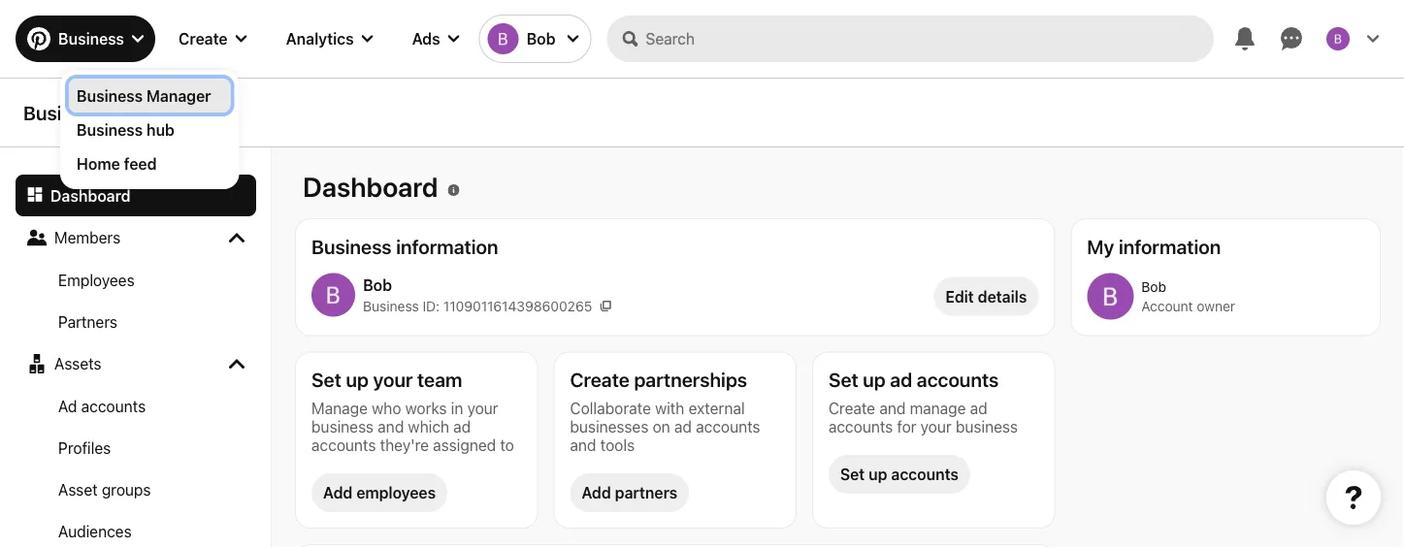 Task type: locate. For each thing, give the bounding box(es) containing it.
add for your
[[323, 484, 353, 502]]

accounts down for
[[891, 465, 959, 484]]

create for create partnerships collaborate with external businesses on ad accounts and tools
[[570, 368, 630, 391]]

2 horizontal spatial your
[[921, 417, 952, 436]]

bob down business information
[[363, 275, 392, 294]]

2 more sections image from the top
[[229, 356, 245, 372]]

bob
[[526, 30, 555, 48], [363, 275, 392, 294], [1141, 278, 1166, 294]]

add employees
[[323, 484, 436, 502]]

0 vertical spatial more sections image
[[229, 230, 245, 245]]

business hub
[[77, 120, 175, 139]]

my information
[[1087, 235, 1221, 258]]

pinterest image
[[27, 27, 50, 50]]

create up collaborate
[[570, 368, 630, 391]]

dashboard down home
[[50, 186, 131, 205]]

your
[[373, 368, 413, 391], [467, 399, 498, 417], [921, 417, 952, 436]]

up inside button
[[869, 465, 887, 484]]

information up bob account owner
[[1119, 235, 1221, 258]]

set inside button
[[840, 465, 865, 484]]

1109011614398600265
[[443, 298, 592, 314]]

ads
[[412, 30, 440, 48]]

2 bob image from the left
[[1087, 273, 1134, 320]]

1 more sections image from the top
[[229, 230, 245, 245]]

1 horizontal spatial bob
[[526, 30, 555, 48]]

2 business from the left
[[956, 417, 1018, 436]]

ad
[[890, 368, 912, 391], [970, 399, 987, 417], [453, 417, 471, 436], [674, 417, 692, 436]]

add inside add partners button
[[582, 484, 611, 502]]

your up who
[[373, 368, 413, 391]]

members button
[[16, 216, 256, 259]]

business manager up home
[[23, 101, 186, 124]]

manager
[[147, 86, 211, 105], [108, 101, 186, 124]]

more sections image
[[229, 230, 245, 245], [229, 356, 245, 372]]

feed
[[124, 154, 157, 173]]

and left manage
[[879, 399, 906, 417]]

and left the 'tools'
[[570, 436, 596, 454]]

dashboard
[[303, 171, 438, 203], [50, 186, 131, 205]]

1 horizontal spatial add
[[582, 484, 611, 502]]

2 horizontal spatial and
[[879, 399, 906, 417]]

on
[[653, 417, 670, 436]]

business inside menu item
[[77, 86, 143, 105]]

employees
[[58, 271, 135, 289]]

0 horizontal spatial add
[[323, 484, 353, 502]]

bob inside bob account owner
[[1141, 278, 1166, 294]]

dashboard button
[[16, 175, 256, 216]]

and left which
[[378, 417, 404, 436]]

1 horizontal spatial bob image
[[1087, 273, 1134, 320]]

manager inside menu item
[[147, 86, 211, 105]]

account
[[1141, 298, 1193, 314]]

up for ad
[[863, 368, 886, 391]]

create inside popup button
[[179, 30, 228, 48]]

profiles
[[58, 439, 111, 457]]

ad inside set up your team manage who works in your business and which ad accounts they're assigned to
[[453, 417, 471, 436]]

they're
[[380, 436, 429, 454]]

asset groups button
[[16, 469, 256, 510]]

bob up account
[[1141, 278, 1166, 294]]

0 horizontal spatial create
[[179, 30, 228, 48]]

your right the in
[[467, 399, 498, 417]]

information up id: in the bottom of the page
[[396, 235, 498, 258]]

1 add from the left
[[323, 484, 353, 502]]

set up ad accounts create and manage ad accounts for your business
[[829, 368, 1018, 436]]

1 horizontal spatial dashboard
[[303, 171, 438, 203]]

create
[[179, 30, 228, 48], [570, 368, 630, 391], [829, 399, 875, 417]]

accounts
[[917, 368, 999, 391], [81, 397, 146, 415], [696, 417, 760, 436], [829, 417, 893, 436], [311, 436, 376, 454], [891, 465, 959, 484]]

1 business from the left
[[311, 417, 374, 436]]

employees
[[356, 484, 436, 502]]

business manager
[[77, 86, 211, 105], [23, 101, 186, 124]]

analytics
[[286, 30, 354, 48]]

edit details button
[[934, 277, 1039, 316]]

1 horizontal spatial information
[[1119, 235, 1221, 258]]

audiences
[[58, 522, 132, 540]]

assets button
[[16, 343, 256, 385]]

1 information from the left
[[396, 235, 498, 258]]

ad right which
[[453, 417, 471, 436]]

set up accounts
[[840, 465, 959, 484]]

who
[[372, 399, 401, 417]]

audiences button
[[16, 510, 256, 548]]

accounts right 'ad'
[[81, 397, 146, 415]]

bob image down my
[[1087, 273, 1134, 320]]

assets
[[54, 354, 101, 373]]

dashboard image
[[27, 187, 43, 202]]

edit
[[945, 287, 974, 306]]

team
[[417, 368, 462, 391]]

up inside set up your team manage who works in your business and which ad accounts they're assigned to
[[346, 368, 369, 391]]

business badge dropdown menu button image
[[132, 33, 144, 45]]

1 horizontal spatial business
[[956, 417, 1018, 436]]

business inside set up ad accounts create and manage ad accounts for your business
[[956, 417, 1018, 436]]

ads button
[[396, 16, 475, 62]]

business right for
[[956, 417, 1018, 436]]

create right business badge dropdown menu button icon
[[179, 30, 228, 48]]

bob image down business information
[[311, 273, 355, 317]]

business inside set up your team manage who works in your business and which ad accounts they're assigned to
[[311, 417, 374, 436]]

business manager menu item
[[69, 79, 230, 113]]

and
[[879, 399, 906, 417], [378, 417, 404, 436], [570, 436, 596, 454]]

0 vertical spatial create
[[179, 30, 228, 48]]

search icon image
[[622, 31, 638, 47]]

bob inside bob button
[[526, 30, 555, 48]]

1 horizontal spatial bob image
[[1326, 27, 1350, 50]]

manage
[[311, 399, 368, 417]]

bob left account switcher arrow icon
[[526, 30, 555, 48]]

1 bob image from the left
[[311, 273, 355, 317]]

bob button
[[480, 16, 590, 62]]

accounts down partnerships
[[696, 417, 760, 436]]

add
[[323, 484, 353, 502], [582, 484, 611, 502]]

0 horizontal spatial dashboard
[[50, 186, 131, 205]]

accounts inside set up your team manage who works in your business and which ad accounts they're assigned to
[[311, 436, 376, 454]]

set
[[311, 368, 341, 391], [829, 368, 858, 391], [840, 465, 865, 484]]

2 vertical spatial create
[[829, 399, 875, 417]]

1 horizontal spatial create
[[570, 368, 630, 391]]

1 vertical spatial more sections image
[[229, 356, 245, 372]]

your right for
[[921, 417, 952, 436]]

0 horizontal spatial bob image
[[311, 273, 355, 317]]

business manager inside "business manager" link
[[77, 86, 211, 105]]

business id: 1109011614398600265
[[363, 298, 592, 314]]

1 vertical spatial create
[[570, 368, 630, 391]]

asset groups
[[58, 480, 151, 499]]

0 horizontal spatial and
[[378, 417, 404, 436]]

up
[[346, 368, 369, 391], [863, 368, 886, 391], [869, 465, 887, 484]]

bob image
[[311, 273, 355, 317], [1087, 273, 1134, 320]]

0 horizontal spatial bob image
[[488, 23, 519, 54]]

ad right manage
[[970, 399, 987, 417]]

information
[[396, 235, 498, 258], [1119, 235, 1221, 258]]

home
[[77, 154, 120, 173]]

business
[[58, 30, 124, 48], [77, 86, 143, 105], [23, 101, 103, 124], [77, 120, 143, 139], [311, 235, 392, 258], [363, 298, 419, 314]]

create left for
[[829, 399, 875, 417]]

more sections image inside assets dropdown button
[[229, 356, 245, 372]]

tools
[[600, 436, 635, 454]]

business
[[311, 417, 374, 436], [956, 417, 1018, 436]]

business manager link
[[77, 84, 223, 107]]

bob image for business
[[311, 273, 355, 317]]

assigned
[[433, 436, 496, 454]]

people image
[[27, 228, 47, 247]]

ad right on
[[674, 417, 692, 436]]

works
[[405, 399, 447, 417]]

business left they're
[[311, 417, 374, 436]]

for
[[897, 417, 916, 436]]

my
[[1087, 235, 1114, 258]]

2 horizontal spatial create
[[829, 399, 875, 417]]

dashboard up business information
[[303, 171, 438, 203]]

1 horizontal spatial and
[[570, 436, 596, 454]]

set inside set up ad accounts create and manage ad accounts for your business
[[829, 368, 858, 391]]

accounts inside the create partnerships collaborate with external businesses on ad accounts and tools
[[696, 417, 760, 436]]

create partnerships collaborate with external businesses on ad accounts and tools
[[570, 368, 760, 454]]

set inside set up your team manage who works in your business and which ad accounts they're assigned to
[[311, 368, 341, 391]]

bob image
[[488, 23, 519, 54], [1326, 27, 1350, 50]]

add left the employees
[[323, 484, 353, 502]]

in
[[451, 399, 463, 417]]

business manager up business hub link at the left top of page
[[77, 86, 211, 105]]

and inside set up ad accounts create and manage ad accounts for your business
[[879, 399, 906, 417]]

add left partners
[[582, 484, 611, 502]]

2 add from the left
[[582, 484, 611, 502]]

members
[[54, 228, 120, 246]]

accounts down manage
[[311, 436, 376, 454]]

0 horizontal spatial business
[[311, 417, 374, 436]]

up inside set up ad accounts create and manage ad accounts for your business
[[863, 368, 886, 391]]

2 information from the left
[[1119, 235, 1221, 258]]

groups
[[102, 480, 151, 499]]

add inside add employees button
[[323, 484, 353, 502]]

0 horizontal spatial information
[[396, 235, 498, 258]]

2 horizontal spatial bob
[[1141, 278, 1166, 294]]

create inside the create partnerships collaborate with external businesses on ad accounts and tools
[[570, 368, 630, 391]]

1 horizontal spatial your
[[467, 399, 498, 417]]

partners
[[615, 484, 678, 502]]



Task type: vqa. For each thing, say whether or not it's contained in the screenshot.
INFORMATION for My information
yes



Task type: describe. For each thing, give the bounding box(es) containing it.
more sections image for ad accounts
[[229, 356, 245, 372]]

ad accounts
[[58, 397, 146, 415]]

create inside set up ad accounts create and manage ad accounts for your business
[[829, 399, 875, 417]]

set for set up your team
[[311, 368, 341, 391]]

businesses
[[570, 417, 649, 436]]

set for set up ad accounts
[[829, 368, 858, 391]]

0 horizontal spatial your
[[373, 368, 413, 391]]

bob image inside button
[[488, 23, 519, 54]]

business hub link
[[77, 118, 223, 141]]

accounts inside ad accounts "button"
[[81, 397, 146, 415]]

ad accounts button
[[16, 385, 256, 427]]

owner
[[1197, 298, 1235, 314]]

with
[[655, 399, 684, 417]]

create for create
[[179, 30, 228, 48]]

edit details
[[945, 287, 1027, 306]]

collaborate
[[570, 399, 651, 417]]

accounts up manage
[[917, 368, 999, 391]]

add employees button
[[311, 474, 447, 512]]

accounts inside set up accounts button
[[891, 465, 959, 484]]

primary navigation header navigation
[[12, 4, 1392, 189]]

account switcher arrow icon image
[[567, 33, 579, 45]]

which
[[408, 417, 449, 436]]

0 horizontal spatial bob
[[363, 275, 392, 294]]

id:
[[423, 298, 440, 314]]

home feed link
[[77, 152, 223, 175]]

partners button
[[16, 301, 256, 343]]

hub
[[147, 120, 175, 139]]

ad up manage
[[890, 368, 912, 391]]

Search text field
[[646, 16, 1214, 62]]

information for business information
[[396, 235, 498, 258]]

up for your
[[346, 368, 369, 391]]

assets image
[[27, 354, 47, 374]]

bob image for my
[[1087, 273, 1134, 320]]

ad inside the create partnerships collaborate with external businesses on ad accounts and tools
[[674, 417, 692, 436]]

manage
[[910, 399, 966, 417]]

set up your team manage who works in your business and which ad accounts they're assigned to
[[311, 368, 514, 454]]

home feed
[[77, 154, 157, 173]]

partnerships
[[634, 368, 747, 391]]

dashboard inside button
[[50, 186, 131, 205]]

accounts left for
[[829, 417, 893, 436]]

employees button
[[16, 259, 256, 301]]

profiles button
[[16, 427, 256, 469]]

to
[[500, 436, 514, 454]]

add partners
[[582, 484, 678, 502]]

and inside set up your team manage who works in your business and which ad accounts they're assigned to
[[378, 417, 404, 436]]

your inside set up ad accounts create and manage ad accounts for your business
[[921, 417, 952, 436]]

set up accounts button
[[829, 455, 970, 494]]

more sections image for employees
[[229, 230, 245, 245]]

ad
[[58, 397, 77, 415]]

analytics button
[[270, 16, 389, 62]]

details
[[978, 287, 1027, 306]]

asset
[[58, 480, 98, 499]]

and inside the create partnerships collaborate with external businesses on ad accounts and tools
[[570, 436, 596, 454]]

external
[[689, 399, 745, 417]]

up for accounts
[[869, 465, 887, 484]]

information for my information
[[1119, 235, 1221, 258]]

create button
[[163, 16, 263, 62]]

add for collaborate
[[582, 484, 611, 502]]

add partners button
[[570, 474, 689, 512]]

partners
[[58, 312, 117, 331]]

business information
[[311, 235, 498, 258]]

bob account owner
[[1141, 278, 1235, 314]]



